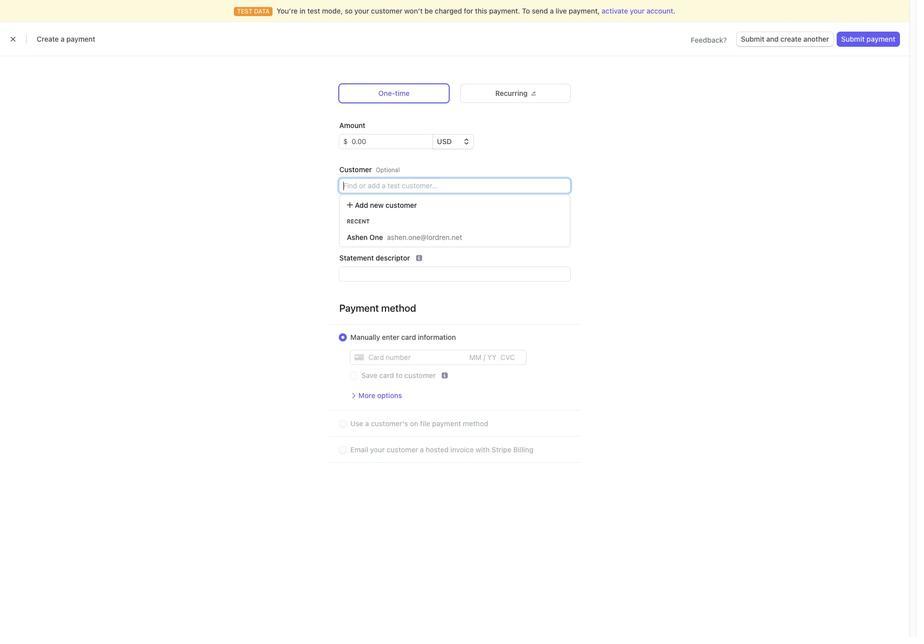 Task type: vqa. For each thing, say whether or not it's contained in the screenshot.
TEST DATA
no



Task type: locate. For each thing, give the bounding box(es) containing it.
on
[[410, 419, 418, 428]]

customer
[[371, 7, 403, 15], [386, 201, 417, 209], [405, 371, 436, 380], [387, 445, 418, 454]]

submit for submit and create another
[[741, 35, 765, 43]]

customer down on
[[387, 445, 418, 454]]

feedback?
[[691, 36, 727, 44]]

time
[[395, 89, 410, 97]]

Find or add a test customer… text field
[[339, 179, 570, 193]]

a right create
[[61, 35, 65, 43]]

enter
[[382, 333, 400, 341]]

1 submit from the left
[[741, 35, 765, 43]]

customer right to
[[405, 371, 436, 380]]

payment method
[[339, 302, 416, 314]]

method up the with
[[463, 419, 489, 428]]

your
[[355, 7, 369, 15], [630, 7, 645, 15], [370, 445, 385, 454]]

statement
[[339, 254, 374, 262]]

a left live
[[550, 7, 554, 15]]

0 horizontal spatial payment
[[66, 35, 95, 43]]

create
[[781, 35, 802, 43]]

options
[[377, 391, 402, 400]]

0 horizontal spatial your
[[355, 7, 369, 15]]

add
[[355, 201, 368, 209]]

card left to
[[379, 371, 394, 380]]

method
[[381, 302, 416, 314], [463, 419, 489, 428]]

optional
[[376, 166, 400, 174]]

recurring link
[[461, 84, 570, 102]]

1 vertical spatial card
[[379, 371, 394, 380]]

your right email
[[370, 445, 385, 454]]

card
[[401, 333, 416, 341], [379, 371, 394, 380]]

save card to customer
[[362, 371, 436, 380]]

account
[[647, 7, 674, 15]]

activate your account link
[[602, 7, 674, 15]]

a
[[550, 7, 554, 15], [61, 35, 65, 43], [365, 419, 369, 428], [420, 445, 424, 454]]

1 horizontal spatial submit
[[842, 35, 865, 43]]

payment.
[[489, 7, 520, 15]]

ashen
[[347, 233, 368, 242]]

submit right another
[[842, 35, 865, 43]]

method up manually enter card information
[[381, 302, 416, 314]]

activate
[[602, 7, 628, 15]]

you're in test mode, so your customer won't be charged for this payment. to send a live payment, activate your account .
[[277, 7, 676, 15]]

file
[[420, 419, 430, 428]]

a right use
[[365, 419, 369, 428]]

2 horizontal spatial payment
[[867, 35, 896, 43]]

manually
[[351, 333, 380, 341]]

None text field
[[348, 135, 433, 149], [339, 267, 570, 281], [348, 135, 433, 149], [339, 267, 570, 281]]

1 horizontal spatial method
[[463, 419, 489, 428]]

your right so
[[355, 7, 369, 15]]

this
[[475, 7, 488, 15]]

0 horizontal spatial method
[[381, 302, 416, 314]]

submit
[[741, 35, 765, 43], [842, 35, 865, 43]]

0 horizontal spatial submit
[[741, 35, 765, 43]]

card right enter
[[401, 333, 416, 341]]

submit and create another button
[[737, 32, 834, 46]]

to
[[522, 7, 530, 15]]

submit left and
[[741, 35, 765, 43]]

charged
[[435, 7, 462, 15]]

payment
[[66, 35, 95, 43], [867, 35, 896, 43], [432, 419, 461, 428]]

your right activate
[[630, 7, 645, 15]]

customer right new
[[386, 201, 417, 209]]

0 vertical spatial card
[[401, 333, 416, 341]]

so
[[345, 7, 353, 15]]

add new customer
[[355, 201, 417, 209]]

2 submit from the left
[[842, 35, 865, 43]]

submit for submit payment
[[842, 35, 865, 43]]

more options button
[[351, 391, 402, 401]]

more options
[[359, 391, 402, 400]]

hosted
[[426, 445, 449, 454]]

descriptor
[[376, 254, 410, 262]]

information
[[418, 333, 456, 341]]

recurring
[[496, 89, 528, 97]]

$ button
[[339, 135, 348, 149]]



Task type: describe. For each thing, give the bounding box(es) containing it.
use a customer's on file payment method
[[351, 419, 489, 428]]

ashen.one@lordren.net
[[387, 233, 462, 242]]

payment,
[[569, 7, 600, 15]]

description
[[339, 209, 378, 218]]

won't
[[404, 7, 423, 15]]

submit payment
[[842, 35, 896, 43]]

add new customer button
[[340, 197, 570, 213]]

one-time
[[379, 89, 410, 97]]

for
[[464, 7, 473, 15]]

statement descriptor
[[339, 254, 410, 262]]

.
[[674, 7, 676, 15]]

usd button
[[433, 135, 473, 149]]

customer
[[339, 165, 372, 174]]

customer optional
[[339, 165, 400, 174]]

email your customer a hosted invoice with stripe billing
[[351, 445, 534, 454]]

in
[[300, 7, 306, 15]]

email
[[351, 445, 368, 454]]

one-
[[379, 89, 395, 97]]

with
[[476, 445, 490, 454]]

a left hosted
[[420, 445, 424, 454]]

1 horizontal spatial your
[[370, 445, 385, 454]]

and
[[767, 35, 779, 43]]

0 vertical spatial method
[[381, 302, 416, 314]]

1 vertical spatial method
[[463, 419, 489, 428]]

usd
[[437, 137, 452, 146]]

new
[[370, 201, 384, 209]]

payment inside button
[[867, 35, 896, 43]]

2 horizontal spatial your
[[630, 7, 645, 15]]

you're
[[277, 7, 298, 15]]

use
[[351, 419, 363, 428]]

live
[[556, 7, 567, 15]]

customer's
[[371, 419, 408, 428]]

submit payment button
[[838, 32, 900, 46]]

test
[[307, 7, 320, 15]]

$
[[344, 137, 348, 146]]

customer inside 'button'
[[386, 201, 417, 209]]

create
[[37, 35, 59, 43]]

mode,
[[322, 7, 343, 15]]

create a payment
[[37, 35, 95, 43]]

more
[[359, 391, 376, 400]]

1 horizontal spatial payment
[[432, 419, 461, 428]]

submit and create another
[[741, 35, 830, 43]]

recent button
[[340, 213, 570, 230]]

another
[[804, 35, 830, 43]]

1 horizontal spatial card
[[401, 333, 416, 341]]

payment
[[339, 302, 379, 314]]

customer left the won't
[[371, 7, 403, 15]]

manually enter card information
[[351, 333, 456, 341]]

feedback? button
[[691, 35, 727, 45]]

ashen one ashen.one@lordren.net
[[347, 233, 462, 242]]

recent
[[347, 218, 370, 224]]

be
[[425, 7, 433, 15]]

to
[[396, 371, 403, 380]]

invoice
[[451, 445, 474, 454]]

billing
[[514, 445, 534, 454]]

stripe
[[492, 445, 512, 454]]

save
[[362, 371, 378, 380]]

one
[[370, 233, 383, 242]]

send
[[532, 7, 548, 15]]

amount
[[339, 121, 366, 130]]

0 horizontal spatial card
[[379, 371, 394, 380]]



